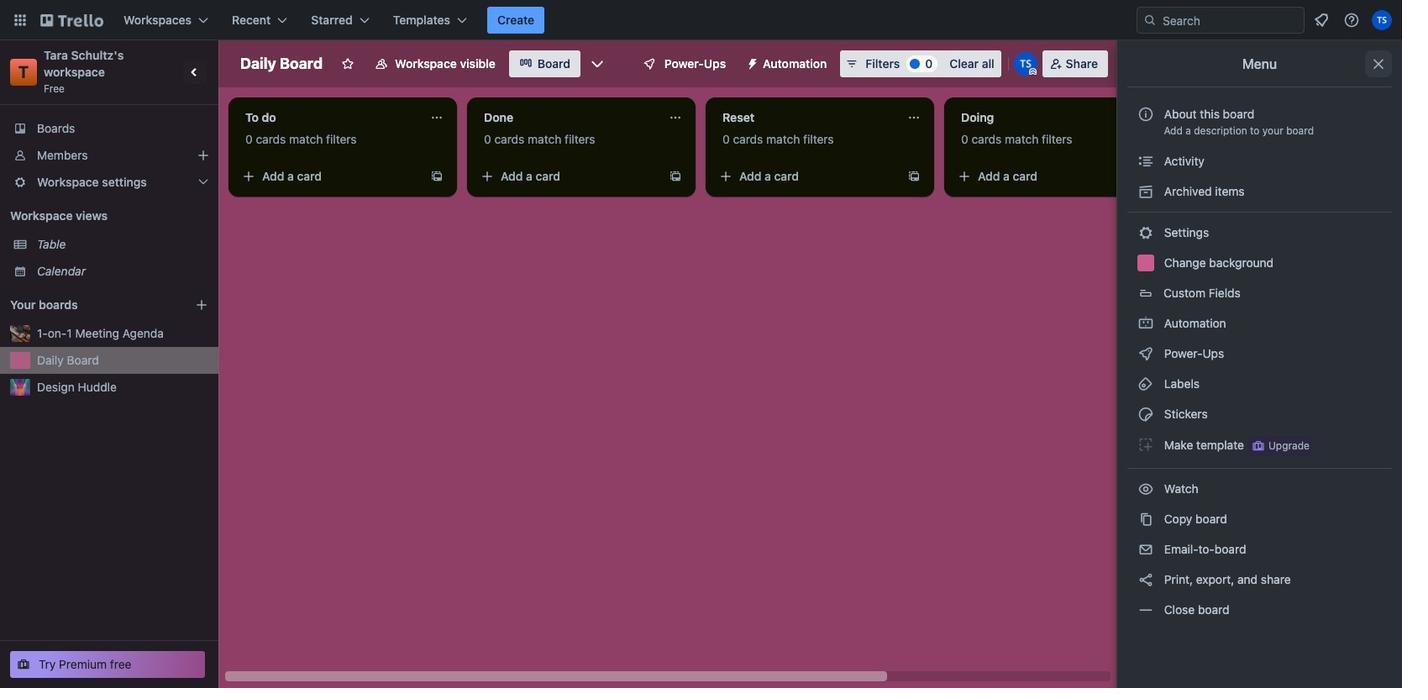 Task type: vqa. For each thing, say whether or not it's contained in the screenshot.
Labels LINK
yes



Task type: describe. For each thing, give the bounding box(es) containing it.
a for second add a card 'button' from the left
[[526, 169, 533, 183]]

a for 1st add a card 'button' from right
[[1004, 169, 1010, 183]]

add a card for first add a card 'button' from left
[[262, 169, 322, 183]]

to
[[245, 110, 259, 124]]

starred button
[[301, 7, 380, 34]]

1 add a card button from the left
[[235, 163, 424, 190]]

filters for reset
[[804, 132, 834, 146]]

1 vertical spatial ups
[[1203, 346, 1225, 361]]

add a card for second add a card 'button' from right
[[740, 169, 799, 183]]

email-to-board
[[1162, 542, 1247, 556]]

members
[[37, 148, 88, 162]]

0 cards match filters for to do
[[245, 132, 357, 146]]

search image
[[1144, 13, 1157, 27]]

add down done
[[501, 169, 523, 183]]

to
[[1251, 124, 1260, 137]]

custom
[[1164, 286, 1206, 300]]

create
[[498, 13, 535, 27]]

stickers link
[[1128, 401, 1393, 428]]

filters
[[866, 56, 900, 71]]

visible
[[460, 56, 496, 71]]

agenda
[[122, 326, 164, 340]]

workspace for workspace visible
[[395, 56, 457, 71]]

design huddle link
[[37, 379, 208, 396]]

1 vertical spatial daily
[[37, 353, 64, 367]]

print, export, and share link
[[1128, 567, 1393, 593]]

Done text field
[[474, 104, 659, 131]]

items
[[1216, 184, 1245, 198]]

0 cards match filters for done
[[484, 132, 596, 146]]

workspaces button
[[113, 7, 219, 34]]

match for to do
[[289, 132, 323, 146]]

tara schultz's workspace free
[[44, 48, 127, 95]]

free
[[44, 82, 65, 95]]

1 horizontal spatial power-ups
[[1162, 346, 1228, 361]]

workspace
[[44, 65, 105, 79]]

upgrade button
[[1249, 436, 1314, 456]]

2 add a card button from the left
[[474, 163, 662, 190]]

1-on-1 meeting agenda link
[[37, 325, 208, 342]]

tara schultz (taraschultz7) image
[[1014, 52, 1038, 76]]

board link
[[509, 50, 581, 77]]

design
[[37, 380, 75, 394]]

try
[[39, 657, 56, 672]]

archived items
[[1162, 184, 1245, 198]]

share button
[[1043, 50, 1109, 77]]

0 for reset
[[723, 132, 730, 146]]

Board name text field
[[232, 50, 331, 77]]

sm image for archived items
[[1138, 183, 1155, 200]]

automation inside automation button
[[763, 56, 827, 71]]

sm image for make template
[[1138, 436, 1155, 453]]

print,
[[1165, 572, 1194, 587]]

2 card from the left
[[536, 169, 561, 183]]

board right your
[[1287, 124, 1315, 137]]

create from template… image for first add a card 'button' from left
[[430, 170, 444, 183]]

power-ups inside button
[[665, 56, 726, 71]]

board inside text field
[[280, 55, 323, 72]]

to do
[[245, 110, 276, 124]]

background
[[1210, 256, 1274, 270]]

doing 0 cards match filters
[[962, 110, 1073, 146]]

meeting
[[75, 326, 119, 340]]

board up to
[[1224, 107, 1255, 121]]

watch link
[[1128, 476, 1393, 503]]

cards for reset
[[733, 132, 763, 146]]

views
[[76, 208, 108, 223]]

to-
[[1199, 542, 1215, 556]]

add inside about this board add a description to your board
[[1164, 124, 1183, 137]]

starred
[[311, 13, 353, 27]]

calendar
[[37, 264, 86, 278]]

power- inside button
[[665, 56, 704, 71]]

all
[[982, 56, 995, 71]]

4 add a card button from the left
[[951, 163, 1140, 190]]

sm image for watch
[[1138, 481, 1155, 498]]

add a card for 1st add a card 'button' from right
[[978, 169, 1038, 183]]

daily board link
[[37, 352, 208, 369]]

match for reset
[[767, 132, 800, 146]]

sm image for automation
[[1138, 315, 1155, 332]]

this
[[1201, 107, 1220, 121]]

watch
[[1162, 482, 1202, 496]]

upgrade
[[1269, 440, 1310, 452]]

change background
[[1162, 256, 1274, 270]]

Search field
[[1157, 8, 1304, 33]]

settings link
[[1128, 219, 1393, 246]]

board down export,
[[1199, 603, 1230, 617]]

done
[[484, 110, 514, 124]]

3 add a card button from the left
[[713, 163, 901, 190]]

boards link
[[0, 115, 219, 142]]

clear all button
[[943, 50, 1002, 77]]

this member is an admin of this board. image
[[1029, 68, 1037, 76]]

close
[[1165, 603, 1195, 617]]

share
[[1066, 56, 1099, 71]]

sm image for print, export, and share
[[1138, 572, 1155, 588]]

print, export, and share
[[1162, 572, 1292, 587]]

menu
[[1243, 56, 1278, 71]]

schultz's
[[71, 48, 124, 62]]

0 notifications image
[[1312, 10, 1332, 30]]

your
[[1263, 124, 1284, 137]]

power-ups link
[[1128, 340, 1393, 367]]

calendar link
[[37, 263, 208, 280]]

labels
[[1162, 377, 1200, 391]]

ups inside button
[[704, 56, 726, 71]]

create from template… image for second add a card 'button' from the left
[[669, 170, 682, 183]]

templates
[[393, 13, 451, 27]]

about
[[1165, 107, 1197, 121]]

custom fields
[[1164, 286, 1241, 300]]

automation link
[[1128, 310, 1393, 337]]

email-to-board link
[[1128, 536, 1393, 563]]

change
[[1165, 256, 1207, 270]]

workspace visible
[[395, 56, 496, 71]]

Doing text field
[[951, 104, 1136, 131]]

reset
[[723, 110, 755, 124]]

a for second add a card 'button' from right
[[765, 169, 771, 183]]

archived items link
[[1128, 178, 1393, 205]]

tara schultz (taraschultz7) image
[[1373, 10, 1393, 30]]

clear all
[[950, 56, 995, 71]]

match inside "doing 0 cards match filters"
[[1005, 132, 1039, 146]]

boards
[[39, 298, 78, 312]]

daily inside text field
[[240, 55, 276, 72]]

create from template… image
[[908, 170, 921, 183]]

primary element
[[0, 0, 1403, 40]]

add down 'do'
[[262, 169, 284, 183]]

clear
[[950, 56, 979, 71]]

1 horizontal spatial power-
[[1165, 346, 1203, 361]]

filters for to do
[[326, 132, 357, 146]]

copy
[[1165, 512, 1193, 526]]

board up "to-"
[[1196, 512, 1228, 526]]

tara schultz's workspace link
[[44, 48, 127, 79]]



Task type: locate. For each thing, give the bounding box(es) containing it.
1-
[[37, 326, 48, 340]]

0 down 'reset'
[[723, 132, 730, 146]]

match down doing text box
[[1005, 132, 1039, 146]]

add a card
[[262, 169, 322, 183], [501, 169, 561, 183], [740, 169, 799, 183], [978, 169, 1038, 183]]

daily board inside daily board link
[[37, 353, 99, 367]]

2 create from template… image from the left
[[669, 170, 682, 183]]

0
[[926, 56, 933, 71], [245, 132, 253, 146], [484, 132, 491, 146], [723, 132, 730, 146], [962, 132, 969, 146]]

a down reset text box
[[765, 169, 771, 183]]

workspace down 'members'
[[37, 175, 99, 189]]

board left star or unstar board icon at the left top of page
[[280, 55, 323, 72]]

0 horizontal spatial 0 cards match filters
[[245, 132, 357, 146]]

workspace down templates dropdown button
[[395, 56, 457, 71]]

0 horizontal spatial ups
[[704, 56, 726, 71]]

daily up design
[[37, 353, 64, 367]]

add a card down done
[[501, 169, 561, 183]]

0 inside "doing 0 cards match filters"
[[962, 132, 969, 146]]

0 cards match filters
[[245, 132, 357, 146], [484, 132, 596, 146], [723, 132, 834, 146]]

daily board
[[240, 55, 323, 72], [37, 353, 99, 367]]

add a card button down "doing 0 cards match filters"
[[951, 163, 1140, 190]]

a down done text box
[[526, 169, 533, 183]]

back to home image
[[40, 7, 103, 34]]

sm image for power-ups
[[1138, 345, 1155, 362]]

cards down done
[[495, 132, 525, 146]]

your boards
[[10, 298, 78, 312]]

workspace inside workspace settings dropdown button
[[37, 175, 99, 189]]

3 filters from the left
[[804, 132, 834, 146]]

automation up reset text box
[[763, 56, 827, 71]]

sm image left print,
[[1138, 572, 1155, 588]]

on-
[[48, 326, 67, 340]]

a down "doing 0 cards match filters"
[[1004, 169, 1010, 183]]

activity
[[1162, 154, 1205, 168]]

t
[[18, 62, 29, 82]]

1 filters from the left
[[326, 132, 357, 146]]

table
[[37, 237, 66, 251]]

do
[[262, 110, 276, 124]]

workspace for workspace settings
[[37, 175, 99, 189]]

sm image inside labels link
[[1138, 376, 1155, 393]]

4 match from the left
[[1005, 132, 1039, 146]]

0 horizontal spatial power-
[[665, 56, 704, 71]]

1 card from the left
[[297, 169, 322, 183]]

cards for done
[[495, 132, 525, 146]]

sm image left 'email-'
[[1138, 541, 1155, 558]]

workspaces
[[124, 13, 192, 27]]

0 horizontal spatial daily
[[37, 353, 64, 367]]

try premium free
[[39, 657, 132, 672]]

and
[[1238, 572, 1258, 587]]

1 sm image from the top
[[1138, 224, 1155, 241]]

make
[[1165, 438, 1194, 452]]

0 cards match filters down done text box
[[484, 132, 596, 146]]

2 cards from the left
[[495, 132, 525, 146]]

4 sm image from the top
[[1138, 541, 1155, 558]]

recent
[[232, 13, 271, 27]]

make template
[[1162, 438, 1245, 452]]

1 vertical spatial daily board
[[37, 353, 99, 367]]

0 vertical spatial automation
[[763, 56, 827, 71]]

match for done
[[528, 132, 562, 146]]

daily
[[240, 55, 276, 72], [37, 353, 64, 367]]

add board image
[[195, 298, 208, 312]]

labels link
[[1128, 371, 1393, 398]]

template
[[1197, 438, 1245, 452]]

customize views image
[[589, 55, 606, 72]]

1 0 cards match filters from the left
[[245, 132, 357, 146]]

1 create from template… image from the left
[[430, 170, 444, 183]]

0 left clear
[[926, 56, 933, 71]]

cards down the doing
[[972, 132, 1002, 146]]

2 vertical spatial workspace
[[10, 208, 73, 223]]

board up design huddle
[[67, 353, 99, 367]]

copy board link
[[1128, 506, 1393, 533]]

2 match from the left
[[528, 132, 562, 146]]

filters inside "doing 0 cards match filters"
[[1042, 132, 1073, 146]]

1 horizontal spatial ups
[[1203, 346, 1225, 361]]

card
[[297, 169, 322, 183], [536, 169, 561, 183], [775, 169, 799, 183], [1013, 169, 1038, 183]]

0 down the doing
[[962, 132, 969, 146]]

To do text field
[[235, 104, 420, 131]]

workspace inside workspace visible button
[[395, 56, 457, 71]]

add a card button
[[235, 163, 424, 190], [474, 163, 662, 190], [713, 163, 901, 190], [951, 163, 1140, 190]]

recent button
[[222, 7, 298, 34]]

cards inside "doing 0 cards match filters"
[[972, 132, 1002, 146]]

a down to do text field
[[288, 169, 294, 183]]

a down the about
[[1186, 124, 1192, 137]]

2 sm image from the top
[[1138, 376, 1155, 393]]

your boards with 3 items element
[[10, 295, 170, 315]]

custom fields button
[[1128, 280, 1393, 307]]

sm image left close
[[1138, 602, 1155, 619]]

sm image inside email-to-board link
[[1138, 541, 1155, 558]]

sm image for stickers
[[1138, 406, 1155, 423]]

sm image for labels
[[1138, 376, 1155, 393]]

your
[[10, 298, 36, 312]]

1 horizontal spatial 0 cards match filters
[[484, 132, 596, 146]]

settings
[[102, 175, 147, 189]]

0 horizontal spatial daily board
[[37, 353, 99, 367]]

ups down primary element
[[704, 56, 726, 71]]

add a card down 'do'
[[262, 169, 322, 183]]

power-ups up labels
[[1162, 346, 1228, 361]]

power-ups button
[[631, 50, 736, 77]]

daily board down recent popup button
[[240, 55, 323, 72]]

card down reset text box
[[775, 169, 799, 183]]

0 vertical spatial power-ups
[[665, 56, 726, 71]]

cards for to do
[[256, 132, 286, 146]]

tara
[[44, 48, 68, 62]]

3 cards from the left
[[733, 132, 763, 146]]

4 filters from the left
[[1042, 132, 1073, 146]]

open information menu image
[[1344, 12, 1361, 29]]

workspace
[[395, 56, 457, 71], [37, 175, 99, 189], [10, 208, 73, 223]]

1
[[67, 326, 72, 340]]

sm image inside automation button
[[740, 50, 763, 74]]

3 add a card from the left
[[740, 169, 799, 183]]

workspace settings
[[37, 175, 147, 189]]

filters down doing text box
[[1042, 132, 1073, 146]]

members link
[[0, 142, 219, 169]]

card down to do text field
[[297, 169, 322, 183]]

power- up labels
[[1165, 346, 1203, 361]]

3 0 cards match filters from the left
[[723, 132, 834, 146]]

archived
[[1165, 184, 1213, 198]]

daily board down "1" on the left of the page
[[37, 353, 99, 367]]

sm image left labels
[[1138, 376, 1155, 393]]

4 add a card from the left
[[978, 169, 1038, 183]]

power-
[[665, 56, 704, 71], [1165, 346, 1203, 361]]

sm image for copy board
[[1138, 511, 1155, 528]]

1 horizontal spatial automation
[[1162, 316, 1227, 330]]

0 horizontal spatial board
[[67, 353, 99, 367]]

2 horizontal spatial 0 cards match filters
[[723, 132, 834, 146]]

sm image left watch
[[1138, 481, 1155, 498]]

premium
[[59, 657, 107, 672]]

0 horizontal spatial create from template… image
[[430, 170, 444, 183]]

create from template… image
[[430, 170, 444, 183], [669, 170, 682, 183]]

match down reset text box
[[767, 132, 800, 146]]

sm image for close board
[[1138, 602, 1155, 619]]

email-
[[1165, 542, 1199, 556]]

match down to do text field
[[289, 132, 323, 146]]

0 horizontal spatial automation
[[763, 56, 827, 71]]

0 horizontal spatial power-ups
[[665, 56, 726, 71]]

copy board
[[1162, 512, 1228, 526]]

a inside about this board add a description to your board
[[1186, 124, 1192, 137]]

daily down recent popup button
[[240, 55, 276, 72]]

doing
[[962, 110, 995, 124]]

share
[[1262, 572, 1292, 587]]

4 cards from the left
[[972, 132, 1002, 146]]

design huddle
[[37, 380, 117, 394]]

0 vertical spatial ups
[[704, 56, 726, 71]]

4 card from the left
[[1013, 169, 1038, 183]]

cards
[[256, 132, 286, 146], [495, 132, 525, 146], [733, 132, 763, 146], [972, 132, 1002, 146]]

0 vertical spatial daily
[[240, 55, 276, 72]]

sm image inside archived items link
[[1138, 183, 1155, 200]]

2 add a card from the left
[[501, 169, 561, 183]]

sm image inside automation link
[[1138, 315, 1155, 332]]

1 horizontal spatial daily board
[[240, 55, 323, 72]]

t link
[[10, 59, 37, 86]]

try premium free button
[[10, 651, 205, 678]]

add
[[1164, 124, 1183, 137], [262, 169, 284, 183], [501, 169, 523, 183], [740, 169, 762, 183], [978, 169, 1001, 183]]

workspace navigation collapse icon image
[[183, 61, 207, 84]]

add down the about
[[1164, 124, 1183, 137]]

match down done text box
[[528, 132, 562, 146]]

Reset text field
[[713, 104, 898, 131]]

sm image for activity
[[1138, 153, 1155, 170]]

activity link
[[1128, 148, 1393, 175]]

sm image inside power-ups link
[[1138, 345, 1155, 362]]

power-ups down primary element
[[665, 56, 726, 71]]

0 down done
[[484, 132, 491, 146]]

settings
[[1162, 225, 1210, 240]]

close board link
[[1128, 597, 1393, 624]]

0 down 'to'
[[245, 132, 253, 146]]

0 vertical spatial power-
[[665, 56, 704, 71]]

daily board inside text field
[[240, 55, 323, 72]]

filters down reset text box
[[804, 132, 834, 146]]

about this board add a description to your board
[[1164, 107, 1315, 137]]

1 add a card from the left
[[262, 169, 322, 183]]

sm image
[[740, 50, 763, 74], [1138, 153, 1155, 170], [1138, 183, 1155, 200], [1138, 315, 1155, 332], [1138, 345, 1155, 362], [1138, 406, 1155, 423], [1138, 436, 1155, 453], [1138, 511, 1155, 528]]

add a card for second add a card 'button' from the left
[[501, 169, 561, 183]]

5 sm image from the top
[[1138, 572, 1155, 588]]

ups down automation link
[[1203, 346, 1225, 361]]

0 for done
[[484, 132, 491, 146]]

1 horizontal spatial board
[[280, 55, 323, 72]]

automation
[[763, 56, 827, 71], [1162, 316, 1227, 330]]

automation inside automation link
[[1162, 316, 1227, 330]]

3 match from the left
[[767, 132, 800, 146]]

sm image for settings
[[1138, 224, 1155, 241]]

0 vertical spatial workspace
[[395, 56, 457, 71]]

board
[[1224, 107, 1255, 121], [1287, 124, 1315, 137], [1196, 512, 1228, 526], [1215, 542, 1247, 556], [1199, 603, 1230, 617]]

1 vertical spatial workspace
[[37, 175, 99, 189]]

0 cards match filters for reset
[[723, 132, 834, 146]]

free
[[110, 657, 132, 672]]

card down "doing 0 cards match filters"
[[1013, 169, 1038, 183]]

workspace views
[[10, 208, 108, 223]]

0 cards match filters down reset text box
[[723, 132, 834, 146]]

change background link
[[1128, 250, 1393, 277]]

huddle
[[78, 380, 117, 394]]

add a card down 'reset'
[[740, 169, 799, 183]]

workspace visible button
[[365, 50, 506, 77]]

3 card from the left
[[775, 169, 799, 183]]

2 0 cards match filters from the left
[[484, 132, 596, 146]]

1 horizontal spatial daily
[[240, 55, 276, 72]]

description
[[1195, 124, 1248, 137]]

stickers
[[1162, 407, 1208, 421]]

add a card button down to do text field
[[235, 163, 424, 190]]

filters
[[326, 132, 357, 146], [565, 132, 596, 146], [804, 132, 834, 146], [1042, 132, 1073, 146]]

3 sm image from the top
[[1138, 481, 1155, 498]]

power- down primary element
[[665, 56, 704, 71]]

1 match from the left
[[289, 132, 323, 146]]

0 for to do
[[245, 132, 253, 146]]

filters for done
[[565, 132, 596, 146]]

1 vertical spatial automation
[[1162, 316, 1227, 330]]

ups
[[704, 56, 726, 71], [1203, 346, 1225, 361]]

sm image inside settings link
[[1138, 224, 1155, 241]]

workspace for workspace views
[[10, 208, 73, 223]]

sm image inside close board link
[[1138, 602, 1155, 619]]

6 sm image from the top
[[1138, 602, 1155, 619]]

sm image for email-to-board
[[1138, 541, 1155, 558]]

add down "doing 0 cards match filters"
[[978, 169, 1001, 183]]

filters down to do text field
[[326, 132, 357, 146]]

1-on-1 meeting agenda
[[37, 326, 164, 340]]

filters down done text box
[[565, 132, 596, 146]]

sm image
[[1138, 224, 1155, 241], [1138, 376, 1155, 393], [1138, 481, 1155, 498], [1138, 541, 1155, 558], [1138, 572, 1155, 588], [1138, 602, 1155, 619]]

0 vertical spatial daily board
[[240, 55, 323, 72]]

1 vertical spatial power-ups
[[1162, 346, 1228, 361]]

card down done text box
[[536, 169, 561, 183]]

board up print, export, and share
[[1215, 542, 1247, 556]]

2 filters from the left
[[565, 132, 596, 146]]

add a card down "doing 0 cards match filters"
[[978, 169, 1038, 183]]

0 cards match filters down to do text field
[[245, 132, 357, 146]]

2 horizontal spatial board
[[538, 56, 571, 71]]

sm image inside print, export, and share link
[[1138, 572, 1155, 588]]

board left customize views 'image'
[[538, 56, 571, 71]]

sm image left settings
[[1138, 224, 1155, 241]]

add a card button down done text box
[[474, 163, 662, 190]]

sm image inside copy board link
[[1138, 511, 1155, 528]]

star or unstar board image
[[341, 57, 355, 71]]

create button
[[488, 7, 545, 34]]

match
[[289, 132, 323, 146], [528, 132, 562, 146], [767, 132, 800, 146], [1005, 132, 1039, 146]]

automation down "custom fields"
[[1162, 316, 1227, 330]]

cards down 'reset'
[[733, 132, 763, 146]]

cards down 'do'
[[256, 132, 286, 146]]

a for first add a card 'button' from left
[[288, 169, 294, 183]]

sm image inside activity "link"
[[1138, 153, 1155, 170]]

sm image inside stickers link
[[1138, 406, 1155, 423]]

close board
[[1162, 603, 1230, 617]]

1 horizontal spatial create from template… image
[[669, 170, 682, 183]]

1 vertical spatial power-
[[1165, 346, 1203, 361]]

add a card button down reset text box
[[713, 163, 901, 190]]

workspace up table
[[10, 208, 73, 223]]

add down 'reset'
[[740, 169, 762, 183]]

1 cards from the left
[[256, 132, 286, 146]]

sm image inside watch "link"
[[1138, 481, 1155, 498]]



